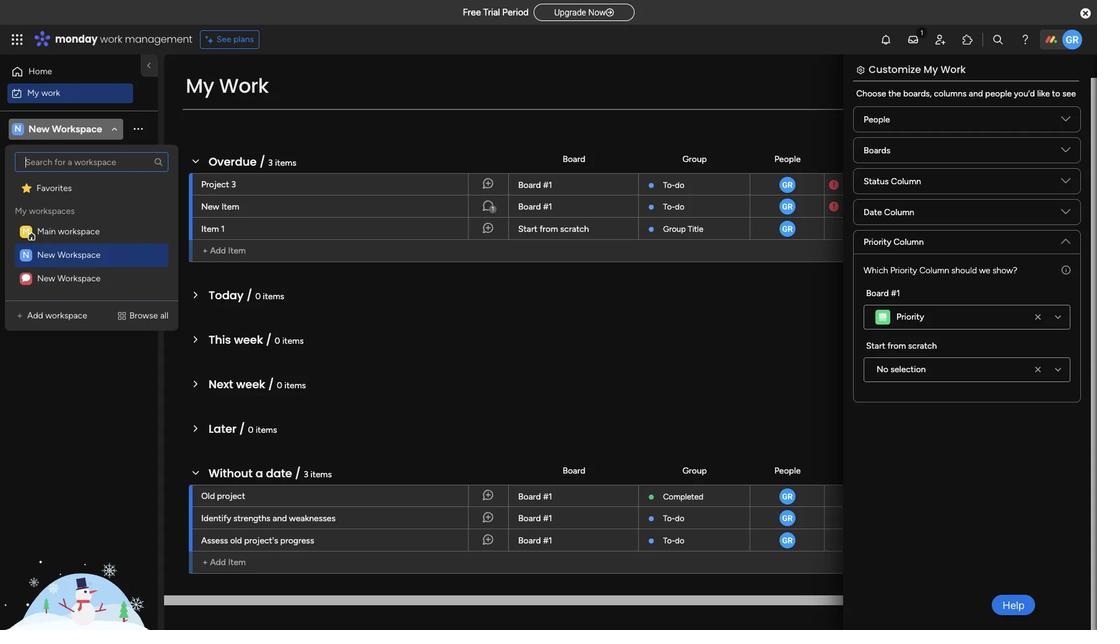 Task type: locate. For each thing, give the bounding box(es) containing it.
0 horizontal spatial service icon image
[[15, 311, 25, 321]]

0 vertical spatial customize
[[869, 63, 921, 77]]

packages
[[104, 179, 141, 189]]

work dashboard
[[29, 200, 93, 210]]

1 vertical spatial workspace
[[45, 311, 87, 321]]

customize for customize my work
[[869, 63, 921, 77]]

start inside heading
[[866, 341, 885, 352]]

1 + add item from the top
[[202, 246, 246, 256]]

start from scratch heading
[[866, 340, 937, 353]]

tree grid containing favorites
[[15, 177, 168, 291]]

0 horizontal spatial 1
[[221, 224, 225, 235]]

greg robinson image
[[778, 176, 797, 194], [778, 198, 797, 216], [778, 220, 797, 238], [778, 510, 797, 528]]

2 vertical spatial new workspace
[[37, 274, 101, 284]]

2 new workspace element from the top
[[15, 267, 168, 291]]

3 to-do from the top
[[663, 515, 684, 524]]

week for this
[[234, 332, 263, 348]]

1 vertical spatial workspace image
[[20, 273, 32, 285]]

v2 overdue deadline image
[[829, 201, 839, 213]]

this week / 0 items
[[209, 332, 304, 348]]

board #1 for 5th board #1 link from the top of the main content containing overdue /
[[518, 536, 552, 547]]

1 vertical spatial scratch
[[908, 341, 937, 352]]

items right overdue
[[275, 158, 296, 168]]

service icon image left add workspace
[[15, 311, 25, 321]]

dashboard up of
[[51, 200, 93, 210]]

new workspace element down the duplicate of work dashboard
[[15, 244, 168, 267]]

favorites element
[[15, 177, 168, 201]]

new left item
[[188, 103, 206, 114]]

scratch inside "link"
[[560, 224, 589, 235]]

old
[[201, 492, 215, 502]]

private dashboard image
[[13, 199, 25, 211]]

my down home
[[27, 88, 39, 98]]

item down new item
[[201, 224, 219, 235]]

none search field inside main content
[[235, 99, 352, 119]]

0 vertical spatial week
[[234, 332, 263, 348]]

strengths
[[233, 514, 270, 524]]

new workspace up add workspace
[[37, 274, 101, 284]]

all
[[160, 311, 168, 321]]

dapulse dropdown down arrow image for boards
[[1061, 146, 1071, 159]]

dapulse dropdown down arrow image for priority column
[[1061, 232, 1071, 246]]

options image left new item
[[172, 192, 182, 221]]

nov for nov 29
[[857, 224, 872, 233]]

service icon image inside add workspace button
[[15, 311, 25, 321]]

0 horizontal spatial start
[[518, 224, 537, 235]]

0 horizontal spatial start from scratch
[[518, 224, 589, 235]]

items up this week / 0 items
[[263, 292, 284, 302]]

new workspace for "new workspace" element containing new workspace
[[37, 274, 101, 284]]

items down this week / 0 items
[[285, 381, 306, 391]]

columns
[[934, 89, 967, 99]]

1 horizontal spatial service icon image
[[117, 311, 127, 321]]

new item
[[201, 202, 239, 212]]

board #1 for board #1 group
[[866, 289, 900, 299]]

weaknesses
[[289, 514, 336, 524]]

1 horizontal spatial n
[[23, 250, 29, 261]]

1 vertical spatial group
[[663, 225, 686, 234]]

my up new item
[[186, 72, 214, 100]]

workspace image left main
[[20, 226, 32, 238]]

#1 inside heading
[[891, 289, 900, 299]]

item up the today / 0 items
[[228, 246, 246, 256]]

0 vertical spatial greg robinson image
[[1063, 30, 1082, 50]]

1 vertical spatial people
[[774, 154, 801, 164]]

1 horizontal spatial start from scratch
[[866, 341, 937, 352]]

new workspace up search in workspace field
[[28, 123, 102, 135]]

1 horizontal spatial dashboard
[[101, 221, 143, 231]]

a
[[255, 466, 263, 482]]

+ down item 1
[[202, 246, 208, 256]]

select product image
[[11, 33, 24, 46]]

1 horizontal spatial status
[[942, 154, 967, 164]]

2 workspace image from the top
[[20, 273, 32, 285]]

tree grid
[[15, 177, 168, 291]]

n down m
[[23, 250, 29, 261]]

employee
[[29, 179, 67, 189]]

item down old
[[228, 558, 246, 568]]

workspace image down m
[[20, 250, 32, 262]]

people for items
[[774, 154, 801, 164]]

1 horizontal spatial 1
[[492, 206, 494, 213]]

my inside row
[[15, 206, 27, 217]]

workspace image up add workspace button
[[20, 273, 32, 285]]

options image
[[172, 214, 182, 244]]

Search for content search field
[[15, 152, 168, 172]]

new down 'my work'
[[28, 123, 49, 135]]

1 vertical spatial + add item
[[202, 558, 246, 568]]

board #1 inside group
[[866, 289, 900, 299]]

2 dapulse dropdown down arrow image from the top
[[1061, 176, 1071, 190]]

add inside button
[[27, 311, 43, 321]]

week right next
[[236, 377, 265, 393]]

dashboard down packages
[[101, 221, 143, 231]]

list box containing favorites
[[12, 152, 171, 291]]

#1
[[543, 180, 552, 191], [543, 202, 552, 212], [891, 289, 900, 299], [543, 492, 552, 503], [543, 514, 552, 524], [543, 536, 552, 547]]

Search in workspace field
[[26, 149, 103, 163]]

from
[[540, 224, 558, 235], [888, 341, 906, 352]]

scratch for 'start from scratch' group
[[908, 341, 937, 352]]

1 vertical spatial and
[[273, 514, 287, 524]]

0 vertical spatial n
[[15, 124, 21, 134]]

options image left project
[[172, 169, 182, 199]]

3 right overdue
[[268, 158, 273, 168]]

start from scratch for start from scratch "link"
[[518, 224, 589, 235]]

date up the nov 23
[[859, 154, 877, 164]]

duplicate of work dashboard
[[29, 221, 143, 231]]

workspace image containing m
[[20, 226, 32, 238]]

work down home
[[41, 88, 60, 98]]

0 down this week / 0 items
[[277, 381, 282, 391]]

group title
[[663, 225, 703, 234]]

1 vertical spatial from
[[888, 341, 906, 352]]

old
[[230, 536, 242, 547]]

2 vertical spatial people
[[774, 466, 801, 476]]

1 options image from the top
[[172, 169, 182, 199]]

1 horizontal spatial customize
[[869, 63, 921, 77]]

id: 302390365
[[1007, 583, 1065, 594]]

add
[[210, 246, 226, 256], [27, 311, 43, 321], [210, 558, 226, 568]]

items right date
[[310, 470, 332, 480]]

my inside button
[[27, 88, 39, 98]]

1 vertical spatial 3
[[231, 180, 236, 190]]

priority
[[1028, 154, 1055, 164], [864, 237, 891, 248], [890, 266, 917, 276], [897, 312, 924, 323]]

2 greg robinson image from the top
[[778, 198, 797, 216]]

items
[[421, 103, 442, 114], [275, 158, 296, 168], [263, 292, 284, 302], [282, 336, 304, 347], [285, 381, 306, 391], [256, 425, 277, 436], [310, 470, 332, 480]]

1 horizontal spatial scratch
[[908, 341, 937, 352]]

nov
[[864, 181, 879, 190], [864, 202, 879, 212], [857, 224, 872, 233]]

start
[[518, 224, 537, 235], [866, 341, 885, 352]]

date for date column
[[864, 207, 882, 218]]

2 do from the top
[[675, 202, 684, 212]]

1 vertical spatial greg robinson image
[[778, 488, 797, 506]]

+ add item down assess
[[202, 558, 246, 568]]

workspace image for main workspace
[[20, 226, 32, 238]]

boards
[[864, 145, 891, 156]]

from inside "link"
[[540, 224, 558, 235]]

4 dapulse dropdown down arrow image from the top
[[1061, 232, 1071, 246]]

0 vertical spatial + add item
[[202, 246, 246, 256]]

work up columns
[[941, 63, 966, 77]]

0 vertical spatial work
[[100, 32, 122, 46]]

option
[[0, 173, 158, 175]]

from inside heading
[[888, 341, 906, 352]]

search everything image
[[992, 33, 1004, 46]]

new workspace
[[28, 123, 102, 135], [37, 250, 101, 261], [37, 274, 101, 284]]

start for 'start from scratch' group
[[866, 341, 885, 352]]

workspace for main workspace
[[58, 227, 100, 237]]

0 vertical spatial date
[[859, 154, 877, 164]]

0 horizontal spatial status
[[864, 176, 889, 187]]

service icon image
[[15, 311, 25, 321], [117, 311, 127, 321]]

workspace up search in workspace field
[[52, 123, 102, 135]]

2 options image from the top
[[172, 192, 182, 221]]

workspace
[[52, 123, 102, 135], [57, 250, 101, 261], [57, 274, 101, 284]]

4 to-do from the top
[[663, 537, 684, 546]]

dapulse dropdown down arrow image
[[1061, 146, 1071, 159], [1061, 176, 1071, 190], [1061, 207, 1071, 221], [1061, 232, 1071, 246]]

free
[[463, 7, 481, 18]]

my up boards,
[[924, 63, 938, 77]]

2 vertical spatial group
[[682, 466, 707, 476]]

group for items
[[682, 154, 707, 164]]

1 vertical spatial customize
[[467, 103, 509, 114]]

greg robinson image
[[1063, 30, 1082, 50], [778, 488, 797, 506], [778, 532, 797, 550]]

and
[[969, 89, 983, 99], [273, 514, 287, 524]]

to-do
[[663, 181, 684, 190], [663, 202, 684, 212], [663, 515, 684, 524], [663, 537, 684, 546]]

date for date
[[859, 154, 877, 164]]

start from scratch inside group
[[866, 341, 937, 352]]

dapulse rightstroke image
[[606, 8, 614, 17]]

service icon image left 'browse'
[[117, 311, 127, 321]]

workspace options image
[[132, 123, 144, 135]]

0 horizontal spatial customize
[[467, 103, 509, 114]]

workspace down main workspace
[[57, 250, 101, 261]]

0 horizontal spatial scratch
[[560, 224, 589, 235]]

item
[[221, 202, 239, 212], [201, 224, 219, 235], [228, 246, 246, 256], [228, 558, 246, 568]]

1 to-do from the top
[[663, 181, 684, 190]]

0 vertical spatial start
[[518, 224, 537, 235]]

nov left 28
[[864, 202, 879, 212]]

items up without a date / 3 items
[[256, 425, 277, 436]]

1 workspace image from the top
[[20, 226, 32, 238]]

id:
[[1007, 583, 1018, 594]]

2 vertical spatial nov
[[857, 224, 872, 233]]

0 vertical spatial workspace
[[58, 227, 100, 237]]

item down project 3
[[221, 202, 239, 212]]

my up private dashboard image
[[15, 206, 27, 217]]

3 board #1 link from the top
[[516, 486, 631, 510]]

inbox image
[[907, 33, 919, 46]]

0 vertical spatial status
[[942, 154, 967, 164]]

monday work management
[[55, 32, 192, 46]]

0 vertical spatial workspace
[[52, 123, 102, 135]]

0 horizontal spatial n
[[15, 124, 21, 134]]

1 vertical spatial new workspace
[[37, 250, 101, 261]]

invite members image
[[934, 33, 947, 46]]

dapulse close image
[[1080, 7, 1091, 20]]

to-
[[663, 181, 675, 190], [663, 202, 675, 212], [663, 515, 675, 524], [663, 537, 675, 546]]

project 3
[[201, 180, 236, 190]]

1 vertical spatial work
[[41, 88, 60, 98]]

column right 23
[[891, 176, 921, 187]]

1 horizontal spatial from
[[888, 341, 906, 352]]

workspace for add workspace
[[45, 311, 87, 321]]

dapulse dropdown down arrow image for status column
[[1061, 176, 1071, 190]]

0 vertical spatial dashboard
[[51, 200, 93, 210]]

0 vertical spatial nov
[[864, 181, 879, 190]]

column down 23
[[884, 207, 914, 218]]

1 horizontal spatial 3
[[268, 158, 273, 168]]

1 dapulse dropdown down arrow image from the top
[[1061, 146, 1071, 159]]

date up nov 29 at right
[[864, 207, 882, 218]]

1 horizontal spatial work
[[100, 32, 122, 46]]

start inside "link"
[[518, 224, 537, 235]]

1 horizontal spatial start
[[866, 341, 885, 352]]

which priority column should we show?
[[864, 266, 1017, 276]]

new for the workspace selection element
[[28, 123, 49, 135]]

/ right overdue
[[260, 154, 265, 170]]

nov left 23
[[864, 181, 879, 190]]

new
[[188, 103, 206, 114], [28, 123, 49, 135], [201, 202, 219, 212], [37, 250, 55, 261], [37, 274, 55, 284]]

column down date column
[[894, 237, 924, 248]]

0 horizontal spatial from
[[540, 224, 558, 235]]

board #1 for first board #1 link
[[518, 180, 552, 191]]

board #1 link
[[516, 174, 631, 198], [516, 196, 631, 219], [516, 486, 631, 510], [516, 508, 631, 531], [516, 530, 631, 554]]

1 vertical spatial workspace image
[[20, 250, 32, 262]]

help image
[[1019, 33, 1032, 46]]

service icon image for browse all
[[117, 311, 127, 321]]

nov 23
[[864, 181, 890, 190]]

work for my
[[41, 88, 60, 98]]

work right private dashboard icon
[[29, 200, 49, 210]]

new inside the workspace selection element
[[28, 123, 49, 135]]

/ down this week / 0 items
[[268, 377, 274, 393]]

and right strengths
[[273, 514, 287, 524]]

items right done
[[421, 103, 442, 114]]

board
[[563, 154, 585, 164], [518, 180, 541, 191], [518, 202, 541, 212], [866, 289, 889, 299], [563, 466, 585, 476], [518, 492, 541, 503], [518, 514, 541, 524], [518, 536, 541, 547]]

3 right project
[[231, 180, 236, 190]]

on
[[963, 224, 973, 234]]

2 + from the top
[[202, 558, 208, 568]]

+ add item down item 1
[[202, 246, 246, 256]]

week
[[234, 332, 263, 348], [236, 377, 265, 393]]

2 board #1 link from the top
[[516, 196, 631, 219]]

0 vertical spatial from
[[540, 224, 558, 235]]

column for status column
[[891, 176, 921, 187]]

workspace image up add workspace button
[[22, 273, 30, 285]]

work right of
[[79, 221, 99, 231]]

dashboard
[[51, 200, 93, 210], [101, 221, 143, 231]]

workspace inside tree grid
[[58, 227, 100, 237]]

None search field
[[15, 152, 168, 172]]

0
[[255, 292, 261, 302], [275, 336, 280, 347], [277, 381, 282, 391], [248, 425, 254, 436]]

23
[[881, 181, 890, 190]]

new up add workspace button
[[37, 274, 55, 284]]

see plans button
[[200, 30, 260, 49]]

2 service icon image from the left
[[117, 311, 127, 321]]

1 vertical spatial week
[[236, 377, 265, 393]]

priority inside board #1 group
[[897, 312, 924, 323]]

1 to- from the top
[[663, 181, 675, 190]]

new workspace element down main workspace element
[[15, 267, 168, 291]]

2 horizontal spatial 3
[[304, 470, 308, 480]]

workspace image
[[12, 122, 24, 136], [20, 250, 32, 262], [22, 273, 30, 285]]

+ down assess
[[202, 558, 208, 568]]

3 to- from the top
[[663, 515, 675, 524]]

1 vertical spatial status
[[864, 176, 889, 187]]

free trial period
[[463, 7, 529, 18]]

workspace image
[[20, 226, 32, 238], [20, 273, 32, 285]]

new for "new workspace" element containing new workspace
[[37, 274, 55, 284]]

0 inside this week / 0 items
[[275, 336, 280, 347]]

choose the boards, columns and people you'd like to see
[[856, 89, 1076, 99]]

+
[[202, 246, 208, 256], [202, 558, 208, 568]]

1 vertical spatial start
[[866, 341, 885, 352]]

of
[[68, 221, 76, 231]]

/ right today
[[247, 288, 252, 303]]

new down main
[[37, 250, 55, 261]]

0 vertical spatial +
[[202, 246, 208, 256]]

1 vertical spatial nov
[[864, 202, 879, 212]]

new workspace element
[[15, 244, 168, 267], [15, 267, 168, 291]]

None search field
[[235, 99, 352, 119]]

week right this
[[234, 332, 263, 348]]

boards,
[[903, 89, 932, 99]]

0 right today
[[255, 292, 261, 302]]

home
[[28, 66, 52, 77]]

nov left 29
[[857, 224, 872, 233]]

3 right date
[[304, 470, 308, 480]]

board inside heading
[[866, 289, 889, 299]]

1 new workspace element from the top
[[15, 244, 168, 267]]

1 vertical spatial add
[[27, 311, 43, 321]]

0 horizontal spatial work
[[41, 88, 60, 98]]

work up item
[[219, 72, 269, 100]]

1 image
[[916, 25, 928, 39]]

do
[[675, 181, 684, 190], [675, 202, 684, 212], [675, 515, 684, 524], [675, 537, 684, 546]]

items up next week / 0 items
[[282, 336, 304, 347]]

and left people
[[969, 89, 983, 99]]

1 vertical spatial n
[[23, 250, 29, 261]]

new workspace down main workspace
[[37, 250, 101, 261]]

1 vertical spatial dashboard
[[101, 221, 143, 231]]

list box
[[12, 152, 171, 291], [0, 171, 158, 404]]

new workspace inside the workspace selection element
[[28, 123, 102, 135]]

completed
[[663, 493, 704, 502]]

2 vertical spatial add
[[210, 558, 226, 568]]

main content
[[164, 30, 1091, 631]]

0 right later
[[248, 425, 254, 436]]

workspace image up public board icon
[[12, 122, 24, 136]]

0 vertical spatial new workspace
[[28, 123, 102, 135]]

2 vertical spatial 3
[[304, 470, 308, 480]]

workspace inside button
[[45, 311, 87, 321]]

2 vertical spatial workspace image
[[22, 273, 30, 285]]

items inside next week / 0 items
[[285, 381, 306, 391]]

workspace up add workspace
[[57, 274, 101, 284]]

dapulse dropdown down arrow image for date column
[[1061, 207, 1071, 221]]

0 vertical spatial start from scratch
[[518, 224, 589, 235]]

28
[[881, 202, 890, 212]]

lifecycle
[[70, 179, 102, 189]]

work inside my work button
[[41, 88, 60, 98]]

monday
[[55, 32, 98, 46]]

items inside without a date / 3 items
[[310, 470, 332, 480]]

work
[[100, 32, 122, 46], [41, 88, 60, 98]]

options image
[[172, 169, 182, 199], [172, 192, 182, 221]]

0 vertical spatial scratch
[[560, 224, 589, 235]]

0 vertical spatial workspace image
[[12, 122, 24, 136]]

workspace
[[58, 227, 100, 237], [45, 311, 87, 321]]

items inside the today / 0 items
[[263, 292, 284, 302]]

hide
[[379, 103, 397, 114]]

1 greg robinson image from the top
[[778, 176, 797, 194]]

start from scratch link
[[516, 218, 631, 241]]

service icon image inside browse all button
[[117, 311, 127, 321]]

0 vertical spatial 3
[[268, 158, 273, 168]]

my workspaces
[[15, 206, 75, 217]]

board #1 for third board #1 link from the top
[[518, 492, 552, 503]]

0 vertical spatial group
[[682, 154, 707, 164]]

overdue
[[209, 154, 257, 170]]

0 up next week / 0 items
[[275, 336, 280, 347]]

date
[[266, 466, 292, 482]]

1 vertical spatial date
[[864, 207, 882, 218]]

date
[[859, 154, 877, 164], [864, 207, 882, 218]]

n
[[15, 124, 21, 134], [23, 250, 29, 261]]

new up item 1
[[201, 202, 219, 212]]

n for "new workspace" element containing n
[[23, 250, 29, 261]]

0 horizontal spatial 3
[[231, 180, 236, 190]]

from for 'start from scratch' group
[[888, 341, 906, 352]]

3 greg robinson image from the top
[[778, 220, 797, 238]]

1 service icon image from the left
[[15, 311, 25, 321]]

1 vertical spatial start from scratch
[[866, 341, 937, 352]]

3 dapulse dropdown down arrow image from the top
[[1061, 207, 1071, 221]]

1 vertical spatial +
[[202, 558, 208, 568]]

items inside "later / 0 items"
[[256, 425, 277, 436]]

2 to- from the top
[[663, 202, 675, 212]]

nov for nov 23
[[864, 181, 879, 190]]

5 board #1 link from the top
[[516, 530, 631, 554]]

n up public board icon
[[15, 124, 21, 134]]

nov for nov 28
[[864, 202, 879, 212]]

column
[[891, 176, 921, 187], [884, 207, 914, 218], [894, 237, 924, 248], [919, 266, 949, 276]]

start from scratch inside "link"
[[518, 224, 589, 235]]

customize inside button
[[467, 103, 509, 114]]

progress
[[280, 536, 314, 547]]

work right monday
[[100, 32, 122, 46]]

next
[[209, 377, 233, 393]]

n inside tree grid
[[23, 250, 29, 261]]

scratch inside heading
[[908, 341, 937, 352]]

0 vertical spatial 1
[[492, 206, 494, 213]]

0 vertical spatial and
[[969, 89, 983, 99]]

new inside button
[[188, 103, 206, 114]]

0 vertical spatial workspace image
[[20, 226, 32, 238]]

my inside main content
[[924, 63, 938, 77]]



Task type: vqa. For each thing, say whether or not it's contained in the screenshot.
topmost November
no



Task type: describe. For each thing, give the bounding box(es) containing it.
customize for customize
[[467, 103, 509, 114]]

my for work
[[186, 72, 214, 100]]

assess
[[201, 536, 228, 547]]

help button
[[992, 596, 1035, 616]]

week for next
[[236, 377, 265, 393]]

employee lifecycle packages
[[29, 179, 141, 189]]

nov 29
[[857, 224, 883, 233]]

done
[[399, 103, 419, 114]]

workspace image for the workspace selection element
[[12, 122, 24, 136]]

2 vertical spatial greg robinson image
[[778, 532, 797, 550]]

scratch for start from scratch "link"
[[560, 224, 589, 235]]

upgrade now
[[554, 7, 606, 17]]

0 vertical spatial add
[[210, 246, 226, 256]]

people for /
[[774, 466, 801, 476]]

board #1 for 4th board #1 link from the bottom of the main content containing overdue /
[[518, 202, 552, 212]]

my work
[[186, 72, 269, 100]]

from for start from scratch "link"
[[540, 224, 558, 235]]

working on it
[[929, 224, 980, 234]]

identify strengths and weaknesses
[[201, 514, 336, 524]]

Filter dashboard by text search field
[[235, 99, 352, 119]]

dapulse dropdown down arrow image
[[1061, 115, 1071, 128]]

0 inside next week / 0 items
[[277, 381, 282, 391]]

options image for new
[[172, 192, 182, 221]]

the
[[888, 89, 901, 99]]

4 to- from the top
[[663, 537, 675, 546]]

upgrade
[[554, 7, 586, 17]]

start from scratch group
[[864, 340, 1071, 383]]

browse all button
[[112, 306, 173, 326]]

identify
[[201, 514, 231, 524]]

0 inside "later / 0 items"
[[248, 425, 254, 436]]

3 do from the top
[[675, 515, 684, 524]]

title
[[688, 225, 703, 234]]

29
[[874, 224, 883, 233]]

plans
[[233, 34, 254, 45]]

/ right date
[[295, 466, 301, 482]]

assess old project's progress
[[201, 536, 314, 547]]

project's
[[244, 536, 278, 547]]

show?
[[993, 266, 1017, 276]]

apps image
[[962, 33, 974, 46]]

management
[[125, 32, 192, 46]]

later / 0 items
[[209, 422, 277, 437]]

board #1 group
[[864, 287, 1071, 330]]

lottie animation element
[[0, 506, 158, 631]]

customize my work
[[869, 63, 966, 77]]

public board image
[[13, 178, 25, 190]]

1 vertical spatial 1
[[221, 224, 225, 235]]

1 do from the top
[[675, 181, 684, 190]]

0 horizontal spatial and
[[273, 514, 287, 524]]

status for status
[[942, 154, 967, 164]]

hide done items
[[379, 103, 442, 114]]

search image
[[337, 104, 347, 114]]

my workspaces row
[[15, 201, 75, 218]]

4 greg robinson image from the top
[[778, 510, 797, 528]]

1 horizontal spatial and
[[969, 89, 983, 99]]

later
[[209, 422, 236, 437]]

items inside this week / 0 items
[[282, 336, 304, 347]]

should
[[952, 266, 977, 276]]

n for the workspace selection element
[[15, 124, 21, 134]]

2 to-do from the top
[[663, 202, 684, 212]]

2 + add item from the top
[[202, 558, 246, 568]]

item 1
[[201, 224, 225, 235]]

nov 28
[[864, 202, 890, 212]]

to
[[1052, 89, 1060, 99]]

work for monday
[[100, 32, 122, 46]]

working
[[929, 224, 961, 234]]

see
[[1063, 89, 1076, 99]]

main workspace
[[37, 227, 100, 237]]

board #1 for second board #1 link from the bottom of the main content containing overdue /
[[518, 514, 552, 524]]

without
[[209, 466, 253, 482]]

add workspace button
[[10, 306, 92, 326]]

items inside overdue / 3 items
[[275, 158, 296, 168]]

column left should
[[919, 266, 949, 276]]

item
[[208, 103, 225, 114]]

start for start from scratch "link"
[[518, 224, 537, 235]]

group for /
[[682, 466, 707, 476]]

v2 info image
[[1062, 264, 1071, 277]]

help
[[1003, 600, 1025, 612]]

new item
[[188, 103, 225, 114]]

work inside main content
[[941, 63, 966, 77]]

project
[[217, 492, 245, 502]]

workspace image for "new workspace" element containing n
[[20, 250, 32, 262]]

customize button
[[447, 99, 514, 119]]

notifications image
[[880, 33, 892, 46]]

new workspace element containing new workspace
[[15, 267, 168, 291]]

2 vertical spatial workspace
[[57, 274, 101, 284]]

tree grid inside list box
[[15, 177, 168, 291]]

home button
[[7, 62, 133, 82]]

date column
[[864, 207, 914, 218]]

upgrade now link
[[534, 4, 634, 21]]

3 inside overdue / 3 items
[[268, 158, 273, 168]]

m
[[22, 227, 30, 237]]

now
[[588, 7, 606, 17]]

today
[[209, 288, 244, 303]]

1 + from the top
[[202, 246, 208, 256]]

workspace selection element
[[12, 122, 104, 137]]

my work button
[[7, 83, 133, 103]]

like
[[1037, 89, 1050, 99]]

my for work
[[27, 88, 39, 98]]

1 vertical spatial workspace
[[57, 250, 101, 261]]

status for status column
[[864, 176, 889, 187]]

main workspace element
[[15, 220, 168, 244]]

status column
[[864, 176, 921, 187]]

period
[[502, 7, 529, 18]]

service icon image for add workspace
[[15, 311, 25, 321]]

search image
[[154, 157, 163, 167]]

project
[[201, 180, 229, 190]]

3 inside without a date / 3 items
[[304, 470, 308, 480]]

browse
[[129, 311, 158, 321]]

1 board #1 link from the top
[[516, 174, 631, 198]]

/ up next week / 0 items
[[266, 332, 272, 348]]

no selection
[[877, 365, 926, 375]]

no
[[877, 365, 888, 375]]

without a date / 3 items
[[209, 466, 332, 482]]

0 horizontal spatial dashboard
[[51, 200, 93, 210]]

new workspace for "new workspace" element containing n
[[37, 250, 101, 261]]

today / 0 items
[[209, 288, 284, 303]]

overdue / 3 items
[[209, 154, 296, 170]]

browse all
[[129, 311, 168, 321]]

new for "new workspace" element containing n
[[37, 250, 55, 261]]

see plans
[[217, 34, 254, 45]]

my for workspaces
[[15, 206, 27, 217]]

next week / 0 items
[[209, 377, 306, 393]]

4 board #1 link from the top
[[516, 508, 631, 531]]

selection
[[891, 365, 926, 375]]

0 vertical spatial people
[[864, 114, 890, 125]]

add workspace
[[27, 311, 87, 321]]

board #1 heading
[[866, 287, 900, 300]]

column for date column
[[884, 207, 914, 218]]

which
[[864, 266, 888, 276]]

workspace image for new workspace
[[20, 273, 32, 285]]

main content containing overdue /
[[164, 30, 1091, 631]]

0 inside the today / 0 items
[[255, 292, 261, 302]]

main
[[37, 227, 56, 237]]

lottie animation image
[[0, 506, 158, 631]]

/ right later
[[239, 422, 245, 437]]

column for priority column
[[894, 237, 924, 248]]

private dashboard image
[[13, 220, 25, 232]]

new workspace for the workspace selection element
[[28, 123, 102, 135]]

start from scratch for 'start from scratch' group
[[866, 341, 937, 352]]

you'd
[[1014, 89, 1035, 99]]

options image for project
[[172, 169, 182, 199]]

4 do from the top
[[675, 537, 684, 546]]

duplicate
[[29, 221, 66, 231]]

we
[[979, 266, 990, 276]]

new workspace element containing n
[[15, 244, 168, 267]]

v2 star 2 image
[[22, 182, 32, 194]]

workspaces
[[29, 206, 75, 217]]

list box containing employee lifecycle packages
[[0, 171, 158, 404]]

see
[[217, 34, 231, 45]]

this
[[209, 332, 231, 348]]

v2 overdue deadline image
[[829, 179, 839, 191]]

people
[[985, 89, 1012, 99]]

choose
[[856, 89, 886, 99]]

favorites
[[37, 183, 72, 194]]



